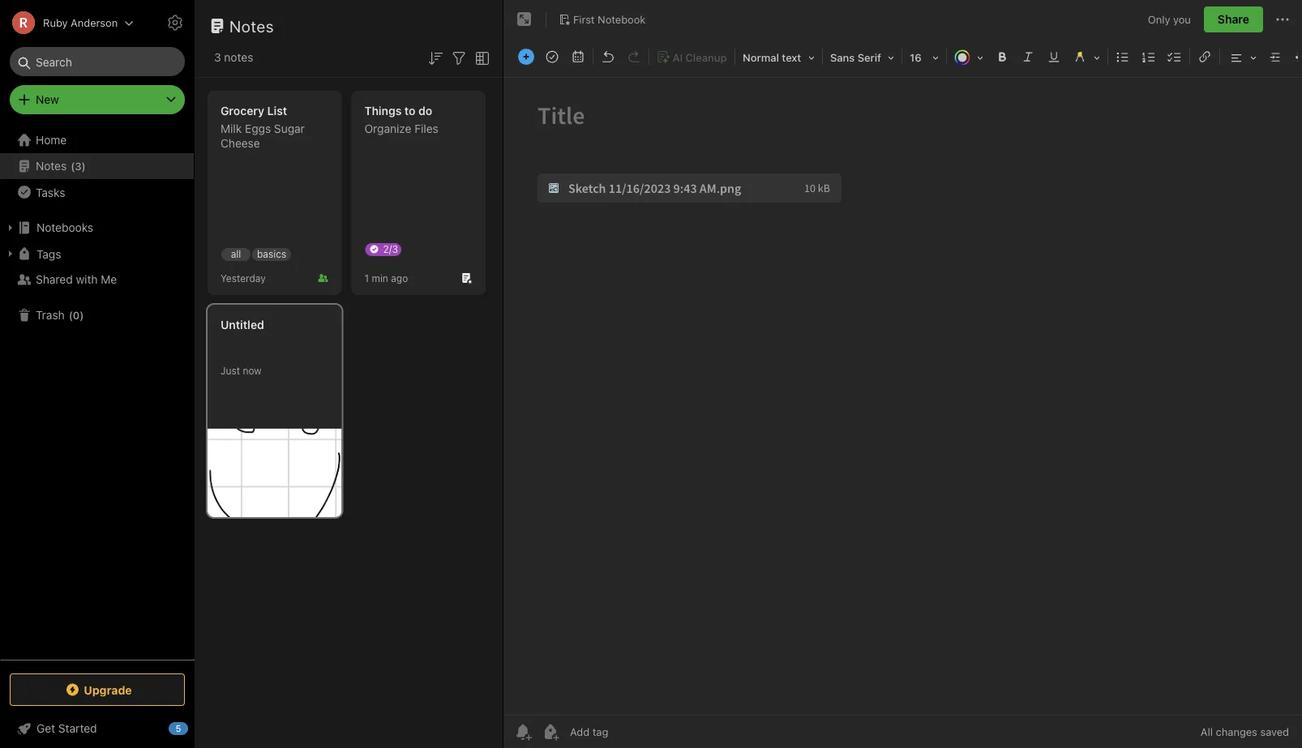 Task type: describe. For each thing, give the bounding box(es) containing it.
Search text field
[[21, 47, 174, 76]]

Font family field
[[825, 45, 900, 69]]

notes ( 3 )
[[36, 159, 86, 173]]

Note Editor text field
[[504, 78, 1303, 715]]

files
[[415, 122, 439, 135]]

tags
[[37, 247, 61, 261]]

shared
[[36, 273, 73, 286]]

task image
[[541, 45, 564, 68]]

first
[[574, 13, 595, 25]]

shared with me link
[[0, 267, 194, 293]]

notes for notes
[[230, 16, 274, 35]]

3 notes
[[214, 51, 253, 64]]

calendar event image
[[567, 45, 590, 68]]

More actions field
[[1274, 6, 1293, 32]]

2/3
[[383, 243, 398, 255]]

min
[[372, 273, 388, 284]]

expand note image
[[515, 10, 535, 29]]

sans serif
[[831, 52, 882, 64]]

new button
[[10, 85, 185, 114]]

Highlight field
[[1068, 45, 1107, 69]]

get
[[37, 722, 55, 736]]

started
[[58, 722, 97, 736]]

tags button
[[0, 241, 194, 267]]

share button
[[1205, 6, 1264, 32]]

home
[[36, 133, 67, 147]]

notebooks link
[[0, 215, 194, 241]]

1
[[365, 273, 369, 284]]

serif
[[858, 52, 882, 64]]

trash
[[36, 309, 65, 322]]

settings image
[[165, 13, 185, 32]]

get started
[[37, 722, 97, 736]]

anderson
[[71, 17, 118, 29]]

) for notes
[[82, 160, 86, 172]]

Alignment field
[[1223, 45, 1263, 69]]

undo image
[[597, 45, 620, 68]]

only you
[[1149, 13, 1192, 25]]

trash ( 0 )
[[36, 309, 84, 322]]

underline image
[[1043, 45, 1066, 68]]

checklist image
[[1164, 45, 1187, 68]]

home link
[[0, 127, 195, 153]]

numbered list image
[[1138, 45, 1161, 68]]

Account field
[[0, 6, 134, 39]]

things
[[365, 104, 402, 118]]

new
[[36, 93, 59, 106]]

tree containing home
[[0, 127, 195, 660]]

16
[[910, 52, 922, 64]]

) for trash
[[80, 309, 84, 321]]

milk
[[221, 122, 242, 135]]

first notebook button
[[553, 8, 652, 31]]

indent image
[[1265, 45, 1287, 68]]

5
[[176, 724, 181, 735]]

tasks
[[36, 186, 65, 199]]

notes
[[224, 51, 253, 64]]

basics
[[257, 249, 287, 260]]

note window element
[[504, 0, 1303, 749]]

organize
[[365, 122, 412, 135]]

3 inside notes ( 3 )
[[75, 160, 82, 172]]

thumbnail image
[[208, 429, 342, 518]]



Task type: locate. For each thing, give the bounding box(es) containing it.
Add tag field
[[569, 726, 690, 739]]

changes
[[1216, 726, 1258, 739]]

1 vertical spatial )
[[80, 309, 84, 321]]

ago
[[391, 273, 408, 284]]

add tag image
[[541, 723, 561, 742]]

Font color field
[[949, 45, 990, 69]]

only
[[1149, 13, 1171, 25]]

bulleted list image
[[1112, 45, 1135, 68]]

) right trash
[[80, 309, 84, 321]]

more actions image
[[1274, 10, 1293, 29]]

3 down the home link at the left of page
[[75, 160, 82, 172]]

1 min ago
[[365, 273, 408, 284]]

tasks button
[[0, 179, 194, 205]]

upgrade
[[84, 684, 132, 697]]

0 horizontal spatial notes
[[36, 159, 67, 173]]

notebook
[[598, 13, 646, 25]]

things to do organize files
[[365, 104, 439, 135]]

upgrade button
[[10, 674, 185, 707]]

3 left notes on the left
[[214, 51, 221, 64]]

sugar
[[274, 122, 305, 135]]

( for trash
[[69, 309, 73, 321]]

( inside "trash ( 0 )"
[[69, 309, 73, 321]]

( right trash
[[69, 309, 73, 321]]

normal text
[[743, 52, 802, 64]]

add a reminder image
[[514, 723, 533, 742]]

notes up notes on the left
[[230, 16, 274, 35]]

1 horizontal spatial notes
[[230, 16, 274, 35]]

Font size field
[[905, 45, 945, 69]]

1 horizontal spatial 3
[[214, 51, 221, 64]]

Heading level field
[[737, 45, 821, 69]]

notes
[[230, 16, 274, 35], [36, 159, 67, 173]]

( for notes
[[71, 160, 75, 172]]

all
[[1201, 726, 1214, 739]]

to
[[405, 104, 416, 118]]

1 vertical spatial (
[[69, 309, 73, 321]]

0 horizontal spatial 3
[[75, 160, 82, 172]]

Add filters field
[[449, 47, 469, 68]]

View options field
[[469, 47, 492, 68]]

eggs
[[245, 122, 271, 135]]

None search field
[[21, 47, 174, 76]]

Sort options field
[[426, 47, 445, 68]]

1 vertical spatial notes
[[36, 159, 67, 173]]

0 vertical spatial 3
[[214, 51, 221, 64]]

grocery
[[221, 104, 264, 118]]

0
[[73, 309, 80, 321]]

all changes saved
[[1201, 726, 1290, 739]]

1 vertical spatial 3
[[75, 160, 82, 172]]

0 vertical spatial )
[[82, 160, 86, 172]]

3
[[214, 51, 221, 64], [75, 160, 82, 172]]

) down the home link at the left of page
[[82, 160, 86, 172]]

with
[[76, 273, 98, 286]]

notes inside tree
[[36, 159, 67, 173]]

just now
[[221, 365, 262, 376]]

first notebook
[[574, 13, 646, 25]]

grocery list milk eggs sugar cheese
[[221, 104, 305, 150]]

shared with me
[[36, 273, 117, 286]]

expand notebooks image
[[4, 221, 17, 234]]

just
[[221, 365, 240, 376]]

you
[[1174, 13, 1192, 25]]

ruby anderson
[[43, 17, 118, 29]]

share
[[1218, 13, 1250, 26]]

untitled
[[221, 318, 264, 332]]

( inside notes ( 3 )
[[71, 160, 75, 172]]

now
[[243, 365, 262, 376]]

(
[[71, 160, 75, 172], [69, 309, 73, 321]]

me
[[101, 273, 117, 286]]

list
[[267, 104, 287, 118]]

0 vertical spatial notes
[[230, 16, 274, 35]]

notebooks
[[37, 221, 93, 234]]

( down the home link at the left of page
[[71, 160, 75, 172]]

yesterday
[[221, 273, 266, 284]]

add filters image
[[449, 49, 469, 68]]

notes for notes ( 3 )
[[36, 159, 67, 173]]

click to collapse image
[[189, 719, 201, 738]]

bold image
[[991, 45, 1014, 68]]

notes down home
[[36, 159, 67, 173]]

tree
[[0, 127, 195, 660]]

all
[[231, 249, 241, 260]]

)
[[82, 160, 86, 172], [80, 309, 84, 321]]

) inside "trash ( 0 )"
[[80, 309, 84, 321]]

ruby
[[43, 17, 68, 29]]

normal
[[743, 52, 780, 64]]

text
[[782, 52, 802, 64]]

) inside notes ( 3 )
[[82, 160, 86, 172]]

expand tags image
[[4, 247, 17, 260]]

cheese
[[221, 137, 260, 150]]

saved
[[1261, 726, 1290, 739]]

Help and Learning task checklist field
[[0, 716, 195, 742]]

do
[[419, 104, 433, 118]]

italic image
[[1017, 45, 1040, 68]]

0 vertical spatial (
[[71, 160, 75, 172]]

Insert field
[[514, 45, 539, 68]]

insert link image
[[1194, 45, 1217, 68]]

sans
[[831, 52, 855, 64]]



Task type: vqa. For each thing, say whether or not it's contained in the screenshot.
Add
no



